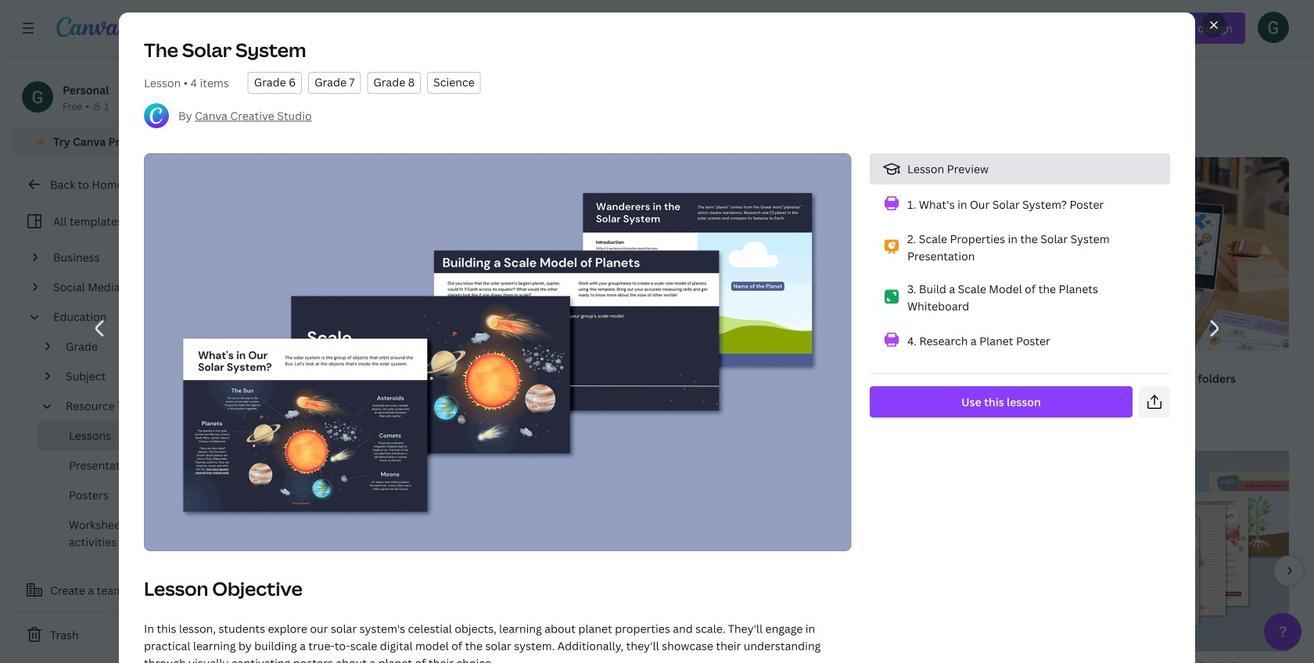 Task type: locate. For each thing, give the bounding box(es) containing it.
top level navigation element
[[138, 13, 629, 44]]

introduction to waves image
[[502, 452, 769, 652]]

plant and human body systems image
[[1074, 452, 1315, 652]]

list
[[870, 153, 1171, 358]]



Task type: vqa. For each thing, say whether or not it's contained in the screenshot.
search field
no



Task type: describe. For each thing, give the bounding box(es) containing it.
life cycles image
[[216, 452, 483, 652]]

the solar system image
[[788, 452, 1055, 652]]



